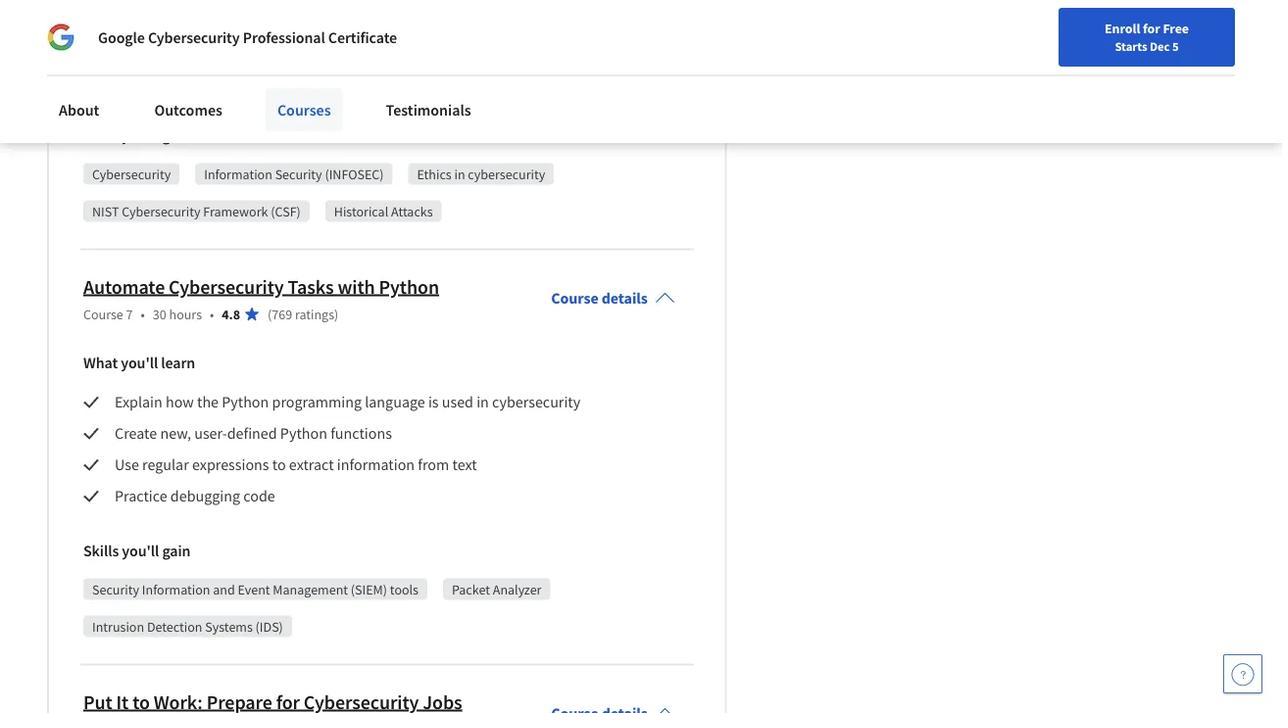 Task type: describe. For each thing, give the bounding box(es) containing it.
perform
[[115, 47, 168, 67]]

and inside perform queries in security information and event management (siem) tools to investigate an event
[[376, 47, 402, 67]]

security information and event management (siem) tools
[[92, 581, 419, 598]]

in inside the understand basic syntax, components of signatures and logs in intrusion detection systems (ids) and network intrusion detection systems (nids) tools
[[513, 0, 525, 12]]

text
[[452, 455, 477, 475]]

(csf)
[[271, 202, 301, 220]]

0 horizontal spatial event
[[238, 581, 270, 598]]

2 vertical spatial detection
[[147, 618, 202, 635]]

new,
[[160, 424, 191, 443]]

create
[[115, 424, 157, 443]]

python for defined
[[280, 424, 327, 443]]

in right used
[[477, 392, 489, 412]]

python for with
[[379, 274, 439, 299]]

and left logs at the left
[[454, 0, 479, 12]]

packet
[[452, 581, 490, 598]]

enroll
[[1105, 20, 1140, 37]]

ethics
[[417, 165, 452, 183]]

you'll for understand basic syntax, components of signatures and logs in intrusion detection systems (ids) and network intrusion detection systems (nids) tools
[[122, 126, 159, 145]]

use
[[115, 455, 139, 475]]

hours
[[169, 305, 202, 323]]

in right ethics
[[454, 165, 465, 183]]

functions
[[330, 424, 392, 443]]

cybersecurity up nist
[[92, 165, 171, 183]]

information
[[337, 455, 415, 475]]

course details button
[[536, 261, 691, 336]]

(infosec)
[[325, 165, 384, 183]]

user-
[[194, 424, 227, 443]]

)
[[334, 305, 338, 323]]

course for course details
[[551, 288, 599, 308]]

(
[[268, 305, 272, 323]]

learn
[[161, 353, 195, 373]]

create new, user-defined python functions
[[115, 424, 392, 443]]

practice
[[115, 486, 167, 506]]

2 • from the left
[[210, 305, 214, 323]]

framework
[[203, 202, 268, 220]]

how
[[166, 392, 194, 412]]

0 vertical spatial detection
[[591, 0, 654, 12]]

automate cybersecurity tasks with python
[[83, 274, 439, 299]]

analyzer
[[493, 581, 542, 598]]

understand
[[115, 0, 192, 12]]

help center image
[[1231, 663, 1255, 686]]

certificate
[[328, 27, 397, 47]]

course 7 • 30 hours •
[[83, 305, 214, 323]]

1 vertical spatial intrusion
[[294, 16, 354, 36]]

0 horizontal spatial python
[[222, 392, 269, 412]]

courses link
[[266, 88, 343, 131]]

nist
[[92, 202, 119, 220]]

expressions
[[192, 455, 269, 475]]

2 vertical spatial information
[[142, 581, 210, 598]]

1 horizontal spatial (ids)
[[255, 618, 283, 635]]

you'll for what you'll learn
[[122, 541, 159, 561]]

to inside perform queries in security information and event management (siem) tools to investigate an event
[[614, 47, 628, 67]]

dec
[[1150, 38, 1170, 54]]

1 vertical spatial (siem)
[[351, 581, 387, 598]]

cybersecurity for automate
[[169, 274, 284, 299]]

packet analyzer
[[452, 581, 542, 598]]

skills for understand basic syntax, components of signatures and logs in intrusion detection systems (ids) and network intrusion detection systems (nids) tools
[[83, 126, 119, 145]]

an
[[189, 71, 205, 90]]

programming
[[272, 392, 362, 412]]

of
[[367, 0, 380, 12]]

automate
[[83, 274, 165, 299]]

components
[[281, 0, 364, 12]]

details
[[602, 288, 648, 308]]

code
[[243, 486, 275, 506]]

explain
[[115, 392, 163, 412]]

2 vertical spatial tools
[[390, 581, 419, 598]]

1 • from the left
[[141, 305, 145, 323]]

security inside perform queries in security information and event management (siem) tools to investigate an event
[[238, 47, 292, 67]]

testimonials
[[386, 100, 471, 120]]

language
[[365, 392, 425, 412]]

information inside perform queries in security information and event management (siem) tools to investigate an event
[[295, 47, 373, 67]]

7
[[126, 305, 133, 323]]

(nids)
[[481, 16, 523, 36]]

1 horizontal spatial systems
[[205, 618, 253, 635]]

enroll for free starts dec 5
[[1105, 20, 1189, 54]]

1 vertical spatial to
[[272, 455, 286, 475]]

automate cybersecurity tasks with python link
[[83, 274, 439, 299]]

1 horizontal spatial detection
[[357, 16, 420, 36]]

intrusion detection systems (ids)
[[92, 618, 283, 635]]

769
[[272, 305, 292, 323]]

professional
[[243, 27, 325, 47]]

outcomes link
[[143, 88, 234, 131]]

gain for what you'll learn
[[162, 541, 191, 561]]

0 vertical spatial intrusion
[[528, 0, 588, 12]]

coursera image
[[24, 16, 148, 47]]

0 horizontal spatial intrusion
[[92, 618, 144, 635]]



Task type: locate. For each thing, give the bounding box(es) containing it.
queries
[[171, 47, 220, 67]]

1 skills from the top
[[83, 126, 119, 145]]

1 horizontal spatial event
[[405, 47, 442, 67]]

0 vertical spatial management
[[445, 47, 531, 67]]

course left the details
[[551, 288, 599, 308]]

you'll down the outcomes
[[122, 126, 159, 145]]

(siem) inside perform queries in security information and event management (siem) tools to investigate an event
[[534, 47, 576, 67]]

google image
[[47, 24, 74, 51]]

1 horizontal spatial tools
[[526, 16, 559, 36]]

event
[[209, 71, 245, 90]]

logs
[[482, 0, 509, 12]]

starts
[[1115, 38, 1147, 54]]

skills you'll gain down investigate
[[83, 126, 191, 145]]

( 769 ratings )
[[268, 305, 338, 323]]

google cybersecurity professional certificate
[[98, 27, 397, 47]]

tools inside the understand basic syntax, components of signatures and logs in intrusion detection systems (ids) and network intrusion detection systems (nids) tools
[[526, 16, 559, 36]]

2 horizontal spatial intrusion
[[528, 0, 588, 12]]

1 horizontal spatial (siem)
[[534, 47, 576, 67]]

management
[[445, 47, 531, 67], [273, 581, 348, 598]]

regular
[[142, 455, 189, 475]]

4.8
[[222, 305, 240, 323]]

2 gain from the top
[[162, 541, 191, 561]]

gain down the outcomes
[[162, 126, 191, 145]]

(ids) down basic
[[172, 16, 204, 36]]

cybersecurity right used
[[492, 392, 581, 412]]

information up framework
[[204, 165, 272, 183]]

systems down "signatures"
[[424, 16, 478, 36]]

cybersecurity right ethics
[[468, 165, 545, 183]]

python right with
[[379, 274, 439, 299]]

practice debugging code
[[115, 486, 275, 506]]

event inside perform queries in security information and event management (siem) tools to investigate an event
[[405, 47, 442, 67]]

skills down about
[[83, 126, 119, 145]]

2 skills you'll gain from the top
[[83, 541, 191, 561]]

cybersecurity right nist
[[122, 202, 200, 220]]

skills you'll gain down practice
[[83, 541, 191, 561]]

0 horizontal spatial tools
[[390, 581, 419, 598]]

what
[[83, 353, 118, 373]]

course details
[[551, 288, 648, 308]]

and up intrusion detection systems (ids) at the left bottom
[[213, 581, 235, 598]]

1 horizontal spatial intrusion
[[294, 16, 354, 36]]

1 horizontal spatial management
[[445, 47, 531, 67]]

1 vertical spatial python
[[222, 392, 269, 412]]

0 vertical spatial cybersecurity
[[468, 165, 545, 183]]

in
[[513, 0, 525, 12], [223, 47, 235, 67], [454, 165, 465, 183], [477, 392, 489, 412]]

0 vertical spatial python
[[379, 274, 439, 299]]

1 vertical spatial skills
[[83, 541, 119, 561]]

0 horizontal spatial •
[[141, 305, 145, 323]]

1 vertical spatial management
[[273, 581, 348, 598]]

menu item
[[907, 20, 1034, 83]]

cybersecurity
[[148, 27, 240, 47], [92, 165, 171, 183], [122, 202, 200, 220], [169, 274, 284, 299]]

systems down understand
[[115, 16, 169, 36]]

information down certificate
[[295, 47, 373, 67]]

(ids)
[[172, 16, 204, 36], [255, 618, 283, 635]]

skills you'll gain for what you'll learn
[[83, 541, 191, 561]]

None search field
[[279, 12, 515, 51]]

0 vertical spatial (siem)
[[534, 47, 576, 67]]

to
[[614, 47, 628, 67], [272, 455, 286, 475]]

course
[[551, 288, 599, 308], [83, 305, 123, 323]]

1 vertical spatial cybersecurity
[[492, 392, 581, 412]]

you'll down practice
[[122, 541, 159, 561]]

30
[[153, 305, 166, 323]]

use regular expressions to extract information from text
[[115, 455, 477, 475]]

2 horizontal spatial detection
[[591, 0, 654, 12]]

• left 4.8 on the top left
[[210, 305, 214, 323]]

0 horizontal spatial detection
[[147, 618, 202, 635]]

investigate
[[115, 71, 186, 90]]

0 vertical spatial skills you'll gain
[[83, 126, 191, 145]]

1 vertical spatial tools
[[579, 47, 611, 67]]

extract
[[289, 455, 334, 475]]

event up intrusion detection systems (ids) at the left bottom
[[238, 581, 270, 598]]

intrusion
[[528, 0, 588, 12], [294, 16, 354, 36], [92, 618, 144, 635]]

information security (infosec)
[[204, 165, 384, 183]]

1 vertical spatial (ids)
[[255, 618, 283, 635]]

1 vertical spatial you'll
[[121, 353, 158, 373]]

5
[[1172, 38, 1179, 54]]

1 skills you'll gain from the top
[[83, 126, 191, 145]]

you'll
[[122, 126, 159, 145], [121, 353, 158, 373], [122, 541, 159, 561]]

1 horizontal spatial python
[[280, 424, 327, 443]]

free
[[1163, 20, 1189, 37]]

perform queries in security information and event management (siem) tools to investigate an event
[[115, 47, 631, 90]]

0 vertical spatial information
[[295, 47, 373, 67]]

2 horizontal spatial python
[[379, 274, 439, 299]]

event down "signatures"
[[405, 47, 442, 67]]

debugging
[[170, 486, 240, 506]]

gain down practice debugging code
[[162, 541, 191, 561]]

tools
[[526, 16, 559, 36], [579, 47, 611, 67], [390, 581, 419, 598]]

2 horizontal spatial systems
[[424, 16, 478, 36]]

explain how the python programming language is used in cybersecurity
[[115, 392, 581, 412]]

1 vertical spatial skills you'll gain
[[83, 541, 191, 561]]

with
[[338, 274, 375, 299]]

2 horizontal spatial tools
[[579, 47, 611, 67]]

python up the defined
[[222, 392, 269, 412]]

cybersecurity up queries
[[148, 27, 240, 47]]

ethics in cybersecurity
[[417, 165, 545, 183]]

courses
[[277, 100, 331, 120]]

nist cybersecurity framework (csf)
[[92, 202, 301, 220]]

0 vertical spatial gain
[[162, 126, 191, 145]]

security up (csf)
[[275, 165, 322, 183]]

historical
[[334, 202, 388, 220]]

historical attacks
[[334, 202, 433, 220]]

2 vertical spatial security
[[92, 581, 139, 598]]

attacks
[[391, 202, 433, 220]]

network
[[235, 16, 291, 36]]

0 horizontal spatial systems
[[115, 16, 169, 36]]

0 horizontal spatial (siem)
[[351, 581, 387, 598]]

outcomes
[[154, 100, 222, 120]]

information up intrusion detection systems (ids) at the left bottom
[[142, 581, 210, 598]]

defined
[[227, 424, 277, 443]]

the
[[197, 392, 219, 412]]

1 vertical spatial information
[[204, 165, 272, 183]]

2 vertical spatial python
[[280, 424, 327, 443]]

systems down security information and event management (siem) tools
[[205, 618, 253, 635]]

course inside course details 'dropdown button'
[[551, 288, 599, 308]]

in right logs at the left
[[513, 0, 525, 12]]

you'll left the learn
[[121, 353, 158, 373]]

skills you'll gain for understand basic syntax, components of signatures and logs in intrusion detection systems (ids) and network intrusion detection systems (nids) tools
[[83, 126, 191, 145]]

security
[[238, 47, 292, 67], [275, 165, 322, 183], [92, 581, 139, 598]]

2 vertical spatial intrusion
[[92, 618, 144, 635]]

syntax,
[[232, 0, 278, 12]]

what you'll learn
[[83, 353, 195, 373]]

1 horizontal spatial •
[[210, 305, 214, 323]]

0 horizontal spatial management
[[273, 581, 348, 598]]

testimonials link
[[374, 88, 483, 131]]

python up extract
[[280, 424, 327, 443]]

security down google cybersecurity professional certificate
[[238, 47, 292, 67]]

about
[[59, 100, 99, 120]]

ratings
[[295, 305, 334, 323]]

gain for understand basic syntax, components of signatures and logs in intrusion detection systems (ids) and network intrusion detection systems (nids) tools
[[162, 126, 191, 145]]

course left 7
[[83, 305, 123, 323]]

• right 7
[[141, 305, 145, 323]]

and down certificate
[[376, 47, 402, 67]]

systems
[[115, 16, 169, 36], [424, 16, 478, 36], [205, 618, 253, 635]]

in up "event" at the left of page
[[223, 47, 235, 67]]

for
[[1143, 20, 1160, 37]]

0 vertical spatial to
[[614, 47, 628, 67]]

signatures
[[383, 0, 451, 12]]

event
[[405, 47, 442, 67], [238, 581, 270, 598]]

0 vertical spatial skills
[[83, 126, 119, 145]]

security up intrusion detection systems (ids) at the left bottom
[[92, 581, 139, 598]]

0 horizontal spatial course
[[83, 305, 123, 323]]

(ids) inside the understand basic syntax, components of signatures and logs in intrusion detection systems (ids) and network intrusion detection systems (nids) tools
[[172, 16, 204, 36]]

skills down practice
[[83, 541, 119, 561]]

0 vertical spatial event
[[405, 47, 442, 67]]

tools inside perform queries in security information and event management (siem) tools to investigate an event
[[579, 47, 611, 67]]

(ids) down security information and event management (siem) tools
[[255, 618, 283, 635]]

1 gain from the top
[[162, 126, 191, 145]]

show notifications image
[[1054, 25, 1078, 48]]

course for course 7 • 30 hours •
[[83, 305, 123, 323]]

1 vertical spatial security
[[275, 165, 322, 183]]

understand basic syntax, components of signatures and logs in intrusion detection systems (ids) and network intrusion detection systems (nids) tools
[[115, 0, 657, 36]]

•
[[141, 305, 145, 323], [210, 305, 214, 323]]

1 horizontal spatial course
[[551, 288, 599, 308]]

tasks
[[288, 274, 334, 299]]

skills for what you'll learn
[[83, 541, 119, 561]]

0 vertical spatial tools
[[526, 16, 559, 36]]

0 horizontal spatial (ids)
[[172, 16, 204, 36]]

skills you'll gain
[[83, 126, 191, 145], [83, 541, 191, 561]]

0 vertical spatial you'll
[[122, 126, 159, 145]]

gain
[[162, 126, 191, 145], [162, 541, 191, 561]]

python
[[379, 274, 439, 299], [222, 392, 269, 412], [280, 424, 327, 443]]

2 skills from the top
[[83, 541, 119, 561]]

2 vertical spatial you'll
[[122, 541, 159, 561]]

cybersecurity up 4.8 on the top left
[[169, 274, 284, 299]]

from
[[418, 455, 449, 475]]

1 vertical spatial event
[[238, 581, 270, 598]]

cybersecurity for google
[[148, 27, 240, 47]]

used
[[442, 392, 473, 412]]

management inside perform queries in security information and event management (siem) tools to investigate an event
[[445, 47, 531, 67]]

is
[[428, 392, 439, 412]]

1 vertical spatial gain
[[162, 541, 191, 561]]

0 vertical spatial security
[[238, 47, 292, 67]]

and down basic
[[207, 16, 232, 36]]

google
[[98, 27, 145, 47]]

about link
[[47, 88, 111, 131]]

1 vertical spatial detection
[[357, 16, 420, 36]]

cybersecurity
[[468, 165, 545, 183], [492, 392, 581, 412]]

1 horizontal spatial to
[[614, 47, 628, 67]]

basic
[[195, 0, 229, 12]]

cybersecurity for nist
[[122, 202, 200, 220]]

0 vertical spatial (ids)
[[172, 16, 204, 36]]

in inside perform queries in security information and event management (siem) tools to investigate an event
[[223, 47, 235, 67]]

0 horizontal spatial to
[[272, 455, 286, 475]]



Task type: vqa. For each thing, say whether or not it's contained in the screenshot.
In in the Understand basic syntax, components of signatures and logs in Intrusion Detection Systems (IDS) and Network Intrusion Detection Systems (NIDS) tools
yes



